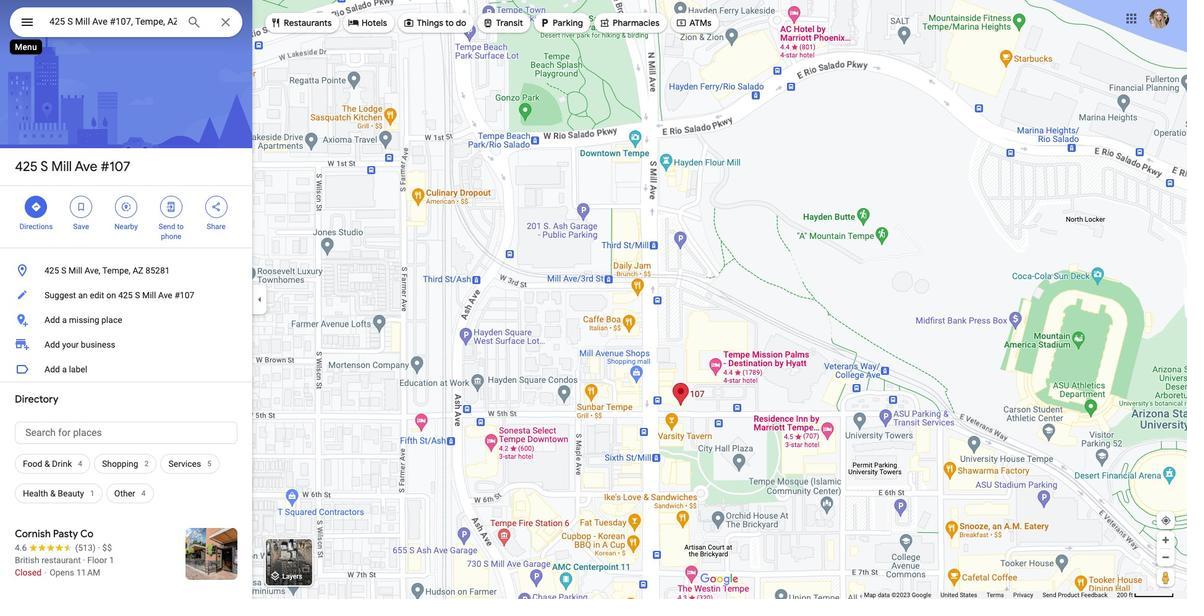 Task type: describe. For each thing, give the bounding box(es) containing it.

[[539, 16, 551, 30]]

add for add your business
[[45, 340, 60, 350]]

services 5
[[169, 460, 211, 469]]

ft
[[1129, 593, 1133, 599]]

united states button
[[941, 592, 978, 600]]

other 4
[[114, 489, 146, 499]]

 restaurants
[[270, 16, 332, 30]]

add a label
[[45, 365, 87, 375]]

map
[[864, 593, 877, 599]]

zoom out image
[[1162, 554, 1171, 563]]

actions for 425 s mill ave #107 region
[[0, 186, 252, 248]]

cornish pasty co
[[15, 529, 93, 541]]

google
[[912, 593, 932, 599]]

edit
[[90, 291, 104, 301]]

british
[[15, 556, 39, 566]]

add a label button
[[0, 358, 252, 382]]

az
[[133, 266, 143, 276]]

feedback
[[1081, 593, 1108, 599]]

other
[[114, 489, 135, 499]]

add for add a label
[[45, 365, 60, 375]]

mill for ave
[[51, 158, 72, 176]]

a for missing
[[62, 315, 67, 325]]

collapse side panel image
[[253, 293, 267, 307]]

send for send product feedback
[[1043, 593, 1057, 599]]

2
[[145, 460, 149, 469]]

200 ft
[[1117, 593, 1133, 599]]


[[483, 16, 494, 30]]


[[211, 200, 222, 214]]

beauty
[[58, 489, 84, 499]]

send to phone
[[159, 223, 184, 241]]


[[166, 200, 177, 214]]

health & beauty 1
[[23, 489, 94, 499]]

& for drink
[[44, 460, 50, 469]]

save
[[73, 223, 89, 231]]

 search field
[[10, 7, 242, 40]]

drink
[[52, 460, 72, 469]]

none field inside 425 s mill ave #107, tempe, az 85281 field
[[49, 14, 177, 29]]

200 ft button
[[1117, 593, 1175, 599]]


[[676, 16, 687, 30]]

4.6 stars 513 reviews image
[[15, 542, 96, 555]]

transit
[[496, 17, 523, 28]]

add your business link
[[0, 333, 252, 358]]

1 inside health & beauty 1
[[90, 490, 94, 499]]

#107 inside button
[[175, 291, 194, 301]]

footer inside google maps element
[[864, 592, 1117, 600]]

your
[[62, 340, 79, 350]]

send product feedback
[[1043, 593, 1108, 599]]


[[31, 200, 42, 214]]

suggest an edit on 425 s mill ave #107
[[45, 291, 194, 301]]

label
[[69, 365, 87, 375]]

zoom in image
[[1162, 536, 1171, 546]]

425 for 425 s mill ave #107
[[15, 158, 38, 176]]

s for 425 s mill ave, tempe, az 85281
[[61, 266, 66, 276]]

· $$
[[98, 544, 112, 554]]

(513)
[[75, 544, 96, 554]]

business
[[81, 340, 115, 350]]

phone
[[161, 233, 181, 241]]

food
[[23, 460, 42, 469]]

co
[[80, 529, 93, 541]]

product
[[1058, 593, 1080, 599]]

ave inside button
[[158, 291, 172, 301]]

things
[[417, 17, 444, 28]]

layers
[[283, 574, 302, 582]]

& for beauty
[[50, 489, 56, 499]]

425 s mill ave #107
[[15, 158, 130, 176]]

to inside send to phone
[[177, 223, 184, 231]]

425 for 425 s mill ave, tempe, az 85281
[[45, 266, 59, 276]]


[[599, 16, 610, 30]]

pasty
[[53, 529, 78, 541]]



Task type: vqa. For each thing, say whether or not it's contained in the screenshot.
differ
no



Task type: locate. For each thing, give the bounding box(es) containing it.
send inside send product feedback button
[[1043, 593, 1057, 599]]


[[121, 200, 132, 214]]

british restaurant · floor 1 closed ⋅ opens 11 am
[[15, 556, 114, 578]]

425 up suggest
[[45, 266, 59, 276]]

425 s mill ave, tempe, az 85281
[[45, 266, 170, 276]]

parking
[[553, 17, 583, 28]]

 parking
[[539, 16, 583, 30]]

directory
[[15, 394, 59, 406]]

s up 
[[40, 158, 48, 176]]

0 vertical spatial ·
[[98, 544, 100, 554]]

None text field
[[15, 422, 238, 445]]

⋅
[[44, 568, 47, 578]]

 button
[[10, 7, 45, 40]]

google account: michelle dermenjian  
(michelle.dermenjian@adept.ai) image
[[1150, 8, 1170, 28]]

2 vertical spatial s
[[135, 291, 140, 301]]

0 horizontal spatial 4
[[78, 460, 82, 469]]

$$
[[102, 544, 112, 554]]

to left do on the left top of the page
[[446, 17, 454, 28]]

0 vertical spatial &
[[44, 460, 50, 469]]

terms
[[987, 593, 1004, 599]]

0 horizontal spatial ave
[[75, 158, 98, 176]]

privacy button
[[1014, 592, 1034, 600]]

1 horizontal spatial 1
[[109, 556, 114, 566]]

s for 425 s mill ave #107
[[40, 158, 48, 176]]

send left product
[[1043, 593, 1057, 599]]

mill for ave,
[[69, 266, 82, 276]]

2 vertical spatial mill
[[142, 291, 156, 301]]

1 horizontal spatial ·
[[98, 544, 100, 554]]

add a missing place
[[45, 315, 122, 325]]

· down (513)
[[83, 556, 85, 566]]

1 vertical spatial 1
[[109, 556, 114, 566]]

a inside button
[[62, 365, 67, 375]]

a inside add a missing place button
[[62, 315, 67, 325]]

add your business
[[45, 340, 115, 350]]

do
[[456, 17, 467, 28]]

1 vertical spatial send
[[1043, 593, 1057, 599]]

1 vertical spatial ·
[[83, 556, 85, 566]]

cornish
[[15, 529, 51, 541]]


[[348, 16, 359, 30]]

send
[[159, 223, 175, 231], [1043, 593, 1057, 599]]

a left label
[[62, 365, 67, 375]]

1 vertical spatial s
[[61, 266, 66, 276]]

show street view coverage image
[[1157, 569, 1175, 588]]

0 vertical spatial send
[[159, 223, 175, 231]]

 hotels
[[348, 16, 387, 30]]


[[403, 16, 415, 30]]

11 am
[[76, 568, 100, 578]]

4 inside other 4
[[142, 490, 146, 499]]

add left label
[[45, 365, 60, 375]]

send inside send to phone
[[159, 223, 175, 231]]

1 vertical spatial 425
[[45, 266, 59, 276]]

2 vertical spatial 425
[[118, 291, 133, 301]]

 pharmacies
[[599, 16, 660, 30]]

1 vertical spatial add
[[45, 340, 60, 350]]

2 horizontal spatial 425
[[118, 291, 133, 301]]

shopping
[[102, 460, 138, 469]]

0 vertical spatial 4
[[78, 460, 82, 469]]

425 up 
[[15, 158, 38, 176]]

1 horizontal spatial #107
[[175, 291, 194, 301]]

shopping 2
[[102, 460, 149, 469]]

0 vertical spatial 1
[[90, 490, 94, 499]]

0 horizontal spatial send
[[159, 223, 175, 231]]

show your location image
[[1161, 516, 1172, 527]]

1 horizontal spatial ave
[[158, 291, 172, 301]]

an
[[78, 291, 88, 301]]

restaurant
[[42, 556, 81, 566]]

4 right the other
[[142, 490, 146, 499]]

0 vertical spatial s
[[40, 158, 48, 176]]

to
[[446, 17, 454, 28], [177, 223, 184, 231]]

1 inside british restaurant · floor 1 closed ⋅ opens 11 am
[[109, 556, 114, 566]]

services
[[169, 460, 201, 469]]

footer
[[864, 592, 1117, 600]]

#107
[[101, 158, 130, 176], [175, 291, 194, 301]]

1 vertical spatial #107
[[175, 291, 194, 301]]

share
[[207, 223, 226, 231]]

a
[[62, 315, 67, 325], [62, 365, 67, 375]]

0 horizontal spatial #107
[[101, 158, 130, 176]]

price: moderate image
[[102, 544, 112, 554]]

s inside suggest an edit on 425 s mill ave #107 button
[[135, 291, 140, 301]]

4 right drink
[[78, 460, 82, 469]]


[[20, 14, 35, 31]]

restaurants
[[284, 17, 332, 28]]

1 vertical spatial mill
[[69, 266, 82, 276]]

0 vertical spatial mill
[[51, 158, 72, 176]]

1 right beauty
[[90, 490, 94, 499]]

& right food
[[44, 460, 50, 469]]

1 horizontal spatial send
[[1043, 593, 1057, 599]]

missing
[[69, 315, 99, 325]]

0 horizontal spatial to
[[177, 223, 184, 231]]

food & drink 4
[[23, 460, 82, 469]]

google maps element
[[0, 0, 1188, 600]]

2 a from the top
[[62, 365, 67, 375]]

0 vertical spatial to
[[446, 17, 454, 28]]

directions
[[19, 223, 53, 231]]

425 inside 425 s mill ave, tempe, az 85281 button
[[45, 266, 59, 276]]

0 vertical spatial ave
[[75, 158, 98, 176]]

suggest
[[45, 291, 76, 301]]

1 a from the top
[[62, 315, 67, 325]]

&
[[44, 460, 50, 469], [50, 489, 56, 499]]

s inside 425 s mill ave, tempe, az 85281 button
[[61, 266, 66, 276]]

united states
[[941, 593, 978, 599]]

atms
[[690, 17, 712, 28]]

opens
[[50, 568, 74, 578]]

a for label
[[62, 365, 67, 375]]

200
[[1117, 593, 1128, 599]]

©2023
[[892, 593, 911, 599]]

0 horizontal spatial ·
[[83, 556, 85, 566]]

1 horizontal spatial 425
[[45, 266, 59, 276]]

none text field inside 425 s mill ave #107 main content
[[15, 422, 238, 445]]

& right health
[[50, 489, 56, 499]]

a left missing
[[62, 315, 67, 325]]

3 add from the top
[[45, 365, 60, 375]]

4.6
[[15, 544, 27, 554]]

425 S Mill Ave #107, Tempe, AZ 85281 field
[[10, 7, 242, 37]]

425 inside suggest an edit on 425 s mill ave #107 button
[[118, 291, 133, 301]]

nearby
[[114, 223, 138, 231]]

1 vertical spatial ave
[[158, 291, 172, 301]]

send up phone
[[159, 223, 175, 231]]

send product feedback button
[[1043, 592, 1108, 600]]

2 horizontal spatial s
[[135, 291, 140, 301]]

5
[[207, 460, 211, 469]]

ave up 
[[75, 158, 98, 176]]

0 horizontal spatial s
[[40, 158, 48, 176]]

2 vertical spatial add
[[45, 365, 60, 375]]

health
[[23, 489, 48, 499]]

add down suggest
[[45, 315, 60, 325]]

to inside  things to do
[[446, 17, 454, 28]]

· inside british restaurant · floor 1 closed ⋅ opens 11 am
[[83, 556, 85, 566]]

1 vertical spatial to
[[177, 223, 184, 231]]

1 vertical spatial 4
[[142, 490, 146, 499]]

#107 down phone
[[175, 291, 194, 301]]

425
[[15, 158, 38, 176], [45, 266, 59, 276], [118, 291, 133, 301]]

ave,
[[85, 266, 100, 276]]

0 vertical spatial #107
[[101, 158, 130, 176]]

to up phone
[[177, 223, 184, 231]]

add left your
[[45, 340, 60, 350]]


[[76, 200, 87, 214]]

ave down 85281 at top left
[[158, 291, 172, 301]]

footer containing map data ©2023 google
[[864, 592, 1117, 600]]

· left $$
[[98, 544, 100, 554]]

1 horizontal spatial 4
[[142, 490, 146, 499]]

425 right on on the left
[[118, 291, 133, 301]]

united
[[941, 593, 959, 599]]

suggest an edit on 425 s mill ave #107 button
[[0, 283, 252, 308]]

1 down price: moderate image
[[109, 556, 114, 566]]

4 inside food & drink 4
[[78, 460, 82, 469]]

s
[[40, 158, 48, 176], [61, 266, 66, 276], [135, 291, 140, 301]]

1 add from the top
[[45, 315, 60, 325]]

1 horizontal spatial s
[[61, 266, 66, 276]]

0 horizontal spatial &
[[44, 460, 50, 469]]

#107 up ''
[[101, 158, 130, 176]]

closed
[[15, 568, 41, 578]]


[[270, 16, 281, 30]]

s up suggest
[[61, 266, 66, 276]]

1 horizontal spatial to
[[446, 17, 454, 28]]

0 vertical spatial a
[[62, 315, 67, 325]]

·
[[98, 544, 100, 554], [83, 556, 85, 566]]

hotels
[[362, 17, 387, 28]]

add for add a missing place
[[45, 315, 60, 325]]

tempe,
[[102, 266, 130, 276]]

 transit
[[483, 16, 523, 30]]

s down az
[[135, 291, 140, 301]]

0 vertical spatial 425
[[15, 158, 38, 176]]

privacy
[[1014, 593, 1034, 599]]

2 add from the top
[[45, 340, 60, 350]]

terms button
[[987, 592, 1004, 600]]

 things to do
[[403, 16, 467, 30]]

add a missing place button
[[0, 308, 252, 333]]

pharmacies
[[613, 17, 660, 28]]

425 s mill ave #107 main content
[[0, 0, 252, 600]]

on
[[106, 291, 116, 301]]

None field
[[49, 14, 177, 29]]

1 vertical spatial &
[[50, 489, 56, 499]]

0 horizontal spatial 1
[[90, 490, 94, 499]]

4
[[78, 460, 82, 469], [142, 490, 146, 499]]

send for send to phone
[[159, 223, 175, 231]]

add
[[45, 315, 60, 325], [45, 340, 60, 350], [45, 365, 60, 375]]

85281
[[146, 266, 170, 276]]

states
[[960, 593, 978, 599]]

1 horizontal spatial &
[[50, 489, 56, 499]]

0 horizontal spatial 425
[[15, 158, 38, 176]]

0 vertical spatial add
[[45, 315, 60, 325]]

floor
[[87, 556, 107, 566]]

1 vertical spatial a
[[62, 365, 67, 375]]



